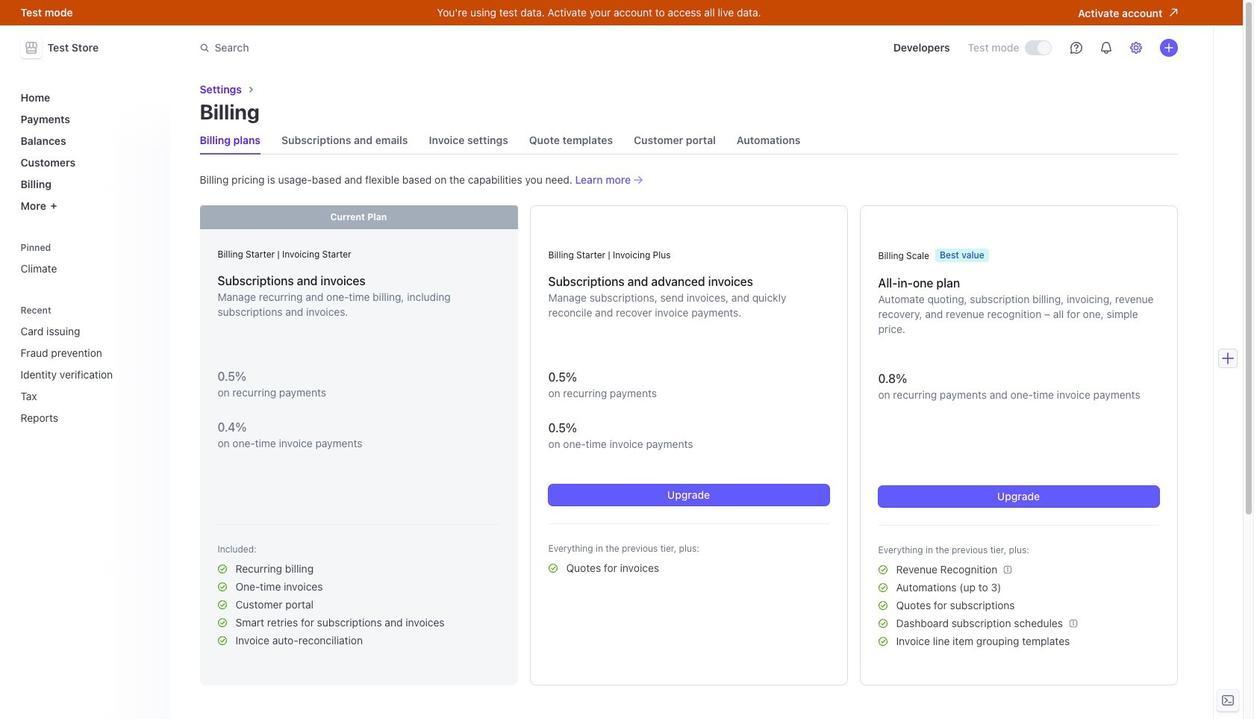 Task type: locate. For each thing, give the bounding box(es) containing it.
notifications image
[[1100, 42, 1112, 54]]

recent element
[[15, 300, 161, 430], [15, 319, 161, 430]]

clear history image
[[146, 306, 155, 315]]

edit pins image
[[146, 243, 155, 252]]

Test mode checkbox
[[1026, 41, 1051, 55]]

tab list
[[200, 127, 1178, 155]]

1 recent element from the top
[[15, 300, 161, 430]]

settings image
[[1130, 42, 1142, 54]]

help image
[[1070, 42, 1082, 54]]

None search field
[[191, 34, 612, 62]]



Task type: vqa. For each thing, say whether or not it's contained in the screenshot.
"PINNED" element
yes



Task type: describe. For each thing, give the bounding box(es) containing it.
core navigation links element
[[15, 85, 161, 218]]

pinned element
[[15, 237, 161, 281]]

2 recent element from the top
[[15, 319, 161, 430]]

Search text field
[[191, 34, 612, 62]]



